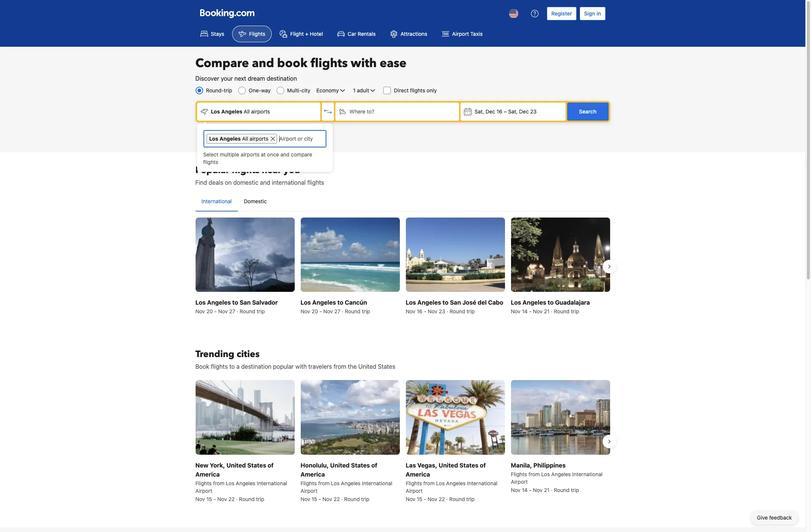 Task type: vqa. For each thing, say whether or not it's contained in the screenshot.
Tembo
no



Task type: describe. For each thing, give the bounding box(es) containing it.
sat, dec 16 – sat, dec 23 button
[[461, 103, 566, 121]]

1 vertical spatial los angeles all airports
[[209, 135, 269, 142]]

a
[[237, 363, 240, 370]]

attractions
[[401, 31, 428, 37]]

sign
[[585, 10, 596, 17]]

give
[[758, 515, 769, 521]]

- inside los angeles to san josé del cabo nov 16 - nov 23 · round trip
[[424, 308, 427, 315]]

23 inside popup button
[[531, 108, 537, 115]]

angeles inside manila, philippines flights from los angeles international airport nov 14 - nov 21 · round trip
[[552, 471, 571, 477]]

manila, philippines image
[[511, 380, 611, 455]]

las vegas, united states of america flights from los angeles international airport nov 15 - nov 22 · round trip
[[406, 462, 498, 502]]

1 adult button
[[353, 86, 378, 95]]

flights inside the las vegas, united states of america flights from los angeles international airport nov 15 - nov 22 · round trip
[[406, 480, 422, 486]]

multi-city
[[287, 87, 311, 94]]

new york, united states of america flights from los angeles international airport nov 15 - nov 22 · round trip
[[196, 462, 287, 502]]

flight + hotel link
[[273, 26, 330, 42]]

27 inside 'los angeles to san salvador nov 20 - nov 27 · round trip'
[[229, 308, 235, 315]]

- inside los angeles to guadalajara nov 14 - nov 21 · round trip
[[530, 308, 532, 315]]

angeles inside los angeles to san josé del cabo nov 16 - nov 23 · round trip
[[418, 299, 442, 306]]

trending
[[196, 348, 235, 361]]

14 inside manila, philippines flights from los angeles international airport nov 14 - nov 21 · round trip
[[522, 487, 528, 493]]

find
[[196, 179, 207, 186]]

- inside manila, philippines flights from los angeles international airport nov 14 - nov 21 · round trip
[[530, 487, 532, 493]]

los angeles to san josé del cabo image
[[406, 218, 505, 292]]

adult
[[357, 87, 369, 94]]

+
[[305, 31, 309, 37]]

car rentals
[[348, 31, 376, 37]]

· inside los angeles to cancún nov 20 - nov 27 · round trip
[[342, 308, 344, 315]]

0 vertical spatial all
[[244, 108, 250, 115]]

flights inside the trending cities book flights to a destination popular with travelers from the united states
[[211, 363, 228, 370]]

- inside 'los angeles to san salvador nov 20 - nov 27 · round trip'
[[214, 308, 217, 315]]

multi-
[[287, 87, 302, 94]]

2 sat, from the left
[[509, 108, 518, 115]]

vegas,
[[418, 462, 438, 469]]

22 for new york, united states of america
[[229, 496, 235, 502]]

international inside the new york, united states of america flights from los angeles international airport nov 15 - nov 22 · round trip
[[257, 480, 287, 486]]

flight
[[290, 31, 304, 37]]

search
[[580, 108, 597, 115]]

los angeles to guadalajara nov 14 - nov 21 · round trip
[[511, 299, 590, 315]]

los inside 'los angeles to san salvador nov 20 - nov 27 · round trip'
[[196, 299, 206, 306]]

airport taxis
[[453, 31, 483, 37]]

flights inside manila, philippines flights from los angeles international airport nov 14 - nov 21 · round trip
[[511, 471, 528, 477]]

car rentals link
[[331, 26, 382, 42]]

way
[[261, 87, 271, 94]]

from inside the honolulu, united states of america flights from los angeles international airport nov 15 - nov 22 · round trip
[[318, 480, 330, 486]]

round-trip
[[206, 87, 232, 94]]

one-
[[249, 87, 261, 94]]

2 dec from the left
[[520, 108, 529, 115]]

flights inside compare and book flights with ease discover your next dream destination
[[311, 55, 348, 72]]

round inside manila, philippines flights from los angeles international airport nov 14 - nov 21 · round trip
[[554, 487, 570, 493]]

give feedback button
[[752, 511, 799, 525]]

round inside the las vegas, united states of america flights from los angeles international airport nov 15 - nov 22 · round trip
[[450, 496, 465, 502]]

international button
[[196, 192, 238, 211]]

on
[[225, 179, 232, 186]]

21 inside manila, philippines flights from los angeles international airport nov 14 - nov 21 · round trip
[[544, 487, 550, 493]]

united inside the las vegas, united states of america flights from los angeles international airport nov 15 - nov 22 · round trip
[[439, 462, 459, 469]]

from inside the trending cities book flights to a destination popular with travelers from the united states
[[334, 363, 347, 370]]

14 inside los angeles to guadalajara nov 14 - nov 21 · round trip
[[522, 308, 528, 315]]

sign in
[[585, 10, 601, 17]]

book
[[277, 55, 308, 72]]

· inside the new york, united states of america flights from los angeles international airport nov 15 - nov 22 · round trip
[[236, 496, 238, 502]]

· inside 'los angeles to san salvador nov 20 - nov 27 · round trip'
[[237, 308, 238, 315]]

flights inside select multiple airports at once and compare flights
[[203, 159, 218, 165]]

cabo
[[489, 299, 504, 306]]

angeles inside the honolulu, united states of america flights from los angeles international airport nov 15 - nov 22 · round trip
[[341, 480, 361, 486]]

san for salvador
[[240, 299, 251, 306]]

flights inside the new york, united states of america flights from los angeles international airport nov 15 - nov 22 · round trip
[[196, 480, 212, 486]]

airport inside manila, philippines flights from los angeles international airport nov 14 - nov 21 · round trip
[[511, 479, 528, 485]]

where to?
[[350, 108, 375, 115]]

travelers
[[309, 363, 332, 370]]

popular
[[273, 363, 294, 370]]

new york, united states of america image
[[196, 380, 295, 455]]

las
[[406, 462, 416, 469]]

trip inside the las vegas, united states of america flights from los angeles international airport nov 15 - nov 22 · round trip
[[467, 496, 475, 502]]

angeles inside los angeles to cancún nov 20 - nov 27 · round trip
[[313, 299, 336, 306]]

trip inside los angeles to san josé del cabo nov 16 - nov 23 · round trip
[[467, 308, 475, 315]]

27 inside los angeles to cancún nov 20 - nov 27 · round trip
[[335, 308, 341, 315]]

- inside los angeles to cancún nov 20 - nov 27 · round trip
[[320, 308, 322, 315]]

los inside the honolulu, united states of america flights from los angeles international airport nov 15 - nov 22 · round trip
[[331, 480, 340, 486]]

josé
[[463, 299, 477, 306]]

sign in link
[[580, 7, 606, 20]]

states inside the new york, united states of america flights from los angeles international airport nov 15 - nov 22 · round trip
[[248, 462, 266, 469]]

manila,
[[511, 462, 533, 469]]

and inside compare and book flights with ease discover your next dream destination
[[252, 55, 274, 72]]

attractions link
[[384, 26, 434, 42]]

22 for las vegas, united states of america
[[439, 496, 445, 502]]

in
[[597, 10, 601, 17]]

international inside button
[[202, 198, 232, 204]]

new
[[196, 462, 209, 469]]

united inside the honolulu, united states of america flights from los angeles international airport nov 15 - nov 22 · round trip
[[330, 462, 350, 469]]

· inside the honolulu, united states of america flights from los angeles international airport nov 15 - nov 22 · round trip
[[342, 496, 343, 502]]

search button
[[568, 103, 609, 121]]

airport inside the new york, united states of america flights from los angeles international airport nov 15 - nov 22 · round trip
[[196, 488, 212, 494]]

stays
[[211, 31, 224, 37]]

book
[[196, 363, 209, 370]]

with inside compare and book flights with ease discover your next dream destination
[[351, 55, 377, 72]]

trip inside 'los angeles to san salvador nov 20 - nov 27 · round trip'
[[257, 308, 265, 315]]

select multiple airports at once and compare flights
[[203, 151, 313, 165]]

direct
[[394, 87, 409, 94]]

los angeles to guadalajara image
[[511, 218, 611, 292]]

airport left taxis
[[453, 31, 469, 37]]

los inside los angeles to guadalajara nov 14 - nov 21 · round trip
[[511, 299, 522, 306]]

destination inside compare and book flights with ease discover your next dream destination
[[267, 75, 297, 82]]

round inside los angeles to cancún nov 20 - nov 27 · round trip
[[345, 308, 361, 315]]

flights link
[[232, 26, 272, 42]]

hotel
[[310, 31, 323, 37]]

you
[[284, 164, 300, 177]]

popular
[[196, 164, 230, 177]]

where to? button
[[336, 103, 460, 121]]

· inside los angeles to san josé del cabo nov 16 - nov 23 · round trip
[[447, 308, 449, 315]]

domestic
[[233, 179, 259, 186]]

states inside the las vegas, united states of america flights from los angeles international airport nov 15 - nov 22 · round trip
[[460, 462, 479, 469]]

trip inside the honolulu, united states of america flights from los angeles international airport nov 15 - nov 22 · round trip
[[362, 496, 370, 502]]

trip inside los angeles to guadalajara nov 14 - nov 21 · round trip
[[571, 308, 580, 315]]

salvador
[[252, 299, 278, 306]]

round-
[[206, 87, 224, 94]]

16 inside popup button
[[497, 108, 503, 115]]

1
[[353, 87, 356, 94]]

compare
[[196, 55, 249, 72]]

trip inside the new york, united states of america flights from los angeles international airport nov 15 - nov 22 · round trip
[[256, 496, 265, 502]]

of for las vegas, united states of america
[[480, 462, 486, 469]]

honolulu, united states of america flights from los angeles international airport nov 15 - nov 22 · round trip
[[301, 462, 393, 502]]

15 inside the honolulu, united states of america flights from los angeles international airport nov 15 - nov 22 · round trip
[[312, 496, 318, 502]]

give feedback
[[758, 515, 793, 521]]

international inside the las vegas, united states of america flights from los angeles international airport nov 15 - nov 22 · round trip
[[468, 480, 498, 486]]

20 inside los angeles to cancún nov 20 - nov 27 · round trip
[[312, 308, 318, 315]]

city
[[302, 87, 311, 94]]

airport taxis link
[[436, 26, 490, 42]]

los angeles to san josé del cabo nov 16 - nov 23 · round trip
[[406, 299, 504, 315]]

round inside the new york, united states of america flights from los angeles international airport nov 15 - nov 22 · round trip
[[239, 496, 255, 502]]

states inside the honolulu, united states of america flights from los angeles international airport nov 15 - nov 22 · round trip
[[351, 462, 370, 469]]

multiple
[[220, 151, 239, 158]]

cancún
[[345, 299, 367, 306]]

los inside the las vegas, united states of america flights from los angeles international airport nov 15 - nov 22 · round trip
[[436, 480, 445, 486]]

los angeles to cancún nov 20 - nov 27 · round trip
[[301, 299, 370, 315]]

cities
[[237, 348, 260, 361]]

united inside the new york, united states of america flights from los angeles international airport nov 15 - nov 22 · round trip
[[227, 462, 246, 469]]

from inside manila, philippines flights from los angeles international airport nov 14 - nov 21 · round trip
[[529, 471, 540, 477]]

flights up the domestic
[[232, 164, 260, 177]]

stays link
[[194, 26, 231, 42]]

discover
[[196, 75, 219, 82]]

los angeles to san salvador nov 20 - nov 27 · round trip
[[196, 299, 278, 315]]

domestic button
[[238, 192, 273, 211]]

york,
[[210, 462, 225, 469]]

and inside select multiple airports at once and compare flights
[[281, 151, 290, 158]]

your
[[221, 75, 233, 82]]



Task type: locate. For each thing, give the bounding box(es) containing it.
· inside manila, philippines flights from los angeles international airport nov 14 - nov 21 · round trip
[[551, 487, 553, 493]]

flights inside the honolulu, united states of america flights from los angeles international airport nov 15 - nov 22 · round trip
[[301, 480, 317, 486]]

all up select multiple airports at once and compare flights
[[242, 135, 248, 142]]

round inside los angeles to guadalajara nov 14 - nov 21 · round trip
[[554, 308, 570, 315]]

0 horizontal spatial 15
[[207, 496, 212, 502]]

to left the guadalajara
[[548, 299, 554, 306]]

1 vertical spatial and
[[281, 151, 290, 158]]

of for new york, united states of america
[[268, 462, 274, 469]]

1 horizontal spatial 16
[[497, 108, 503, 115]]

1 horizontal spatial with
[[351, 55, 377, 72]]

from down manila,
[[529, 471, 540, 477]]

region
[[190, 215, 617, 318], [190, 377, 617, 506]]

sat, right –
[[509, 108, 518, 115]]

san for josé
[[450, 299, 461, 306]]

where
[[350, 108, 366, 115]]

to?
[[367, 108, 375, 115]]

1 vertical spatial with
[[296, 363, 307, 370]]

1 horizontal spatial 23
[[531, 108, 537, 115]]

1 horizontal spatial 20
[[312, 308, 318, 315]]

with up adult
[[351, 55, 377, 72]]

0 vertical spatial 16
[[497, 108, 503, 115]]

angeles inside 'los angeles to san salvador nov 20 - nov 27 · round trip'
[[207, 299, 231, 306]]

of inside the las vegas, united states of america flights from los angeles international airport nov 15 - nov 22 · round trip
[[480, 462, 486, 469]]

- inside the new york, united states of america flights from los angeles international airport nov 15 - nov 22 · round trip
[[214, 496, 216, 502]]

20
[[207, 308, 213, 315], [312, 308, 318, 315]]

0 vertical spatial region
[[190, 215, 617, 318]]

nov
[[196, 308, 205, 315], [218, 308, 228, 315], [301, 308, 310, 315], [324, 308, 333, 315], [406, 308, 416, 315], [428, 308, 438, 315], [511, 308, 521, 315], [533, 308, 543, 315], [511, 487, 521, 493], [533, 487, 543, 493], [196, 496, 205, 502], [218, 496, 227, 502], [301, 496, 310, 502], [323, 496, 332, 502], [406, 496, 416, 502], [428, 496, 438, 502]]

0 horizontal spatial america
[[196, 471, 220, 478]]

1 horizontal spatial san
[[450, 299, 461, 306]]

los angeles to san salvador image
[[196, 218, 295, 292]]

airport down manila,
[[511, 479, 528, 485]]

and down near
[[260, 179, 270, 186]]

united inside the trending cities book flights to a destination popular with travelers from the united states
[[359, 363, 377, 370]]

destination up multi-
[[267, 75, 297, 82]]

0 horizontal spatial of
[[268, 462, 274, 469]]

airport down las
[[406, 488, 423, 494]]

international
[[272, 179, 306, 186]]

2 horizontal spatial 15
[[417, 496, 423, 502]]

america inside the las vegas, united states of america flights from los angeles international airport nov 15 - nov 22 · round trip
[[406, 471, 430, 478]]

23 inside los angeles to san josé del cabo nov 16 - nov 23 · round trip
[[439, 308, 446, 315]]

to inside los angeles to san josé del cabo nov 16 - nov 23 · round trip
[[443, 299, 449, 306]]

0 vertical spatial airports
[[251, 108, 270, 115]]

2 horizontal spatial america
[[406, 471, 430, 478]]

2 america from the left
[[301, 471, 325, 478]]

16
[[497, 108, 503, 115], [417, 308, 423, 315]]

1 21 from the top
[[544, 308, 550, 315]]

united
[[359, 363, 377, 370], [227, 462, 246, 469], [330, 462, 350, 469], [439, 462, 459, 469]]

1 horizontal spatial sat,
[[509, 108, 518, 115]]

1 dec from the left
[[486, 108, 496, 115]]

flight + hotel
[[290, 31, 323, 37]]

los inside los angeles to san josé del cabo nov 16 - nov 23 · round trip
[[406, 299, 416, 306]]

airport inside the honolulu, united states of america flights from los angeles international airport nov 15 - nov 22 · round trip
[[301, 488, 318, 494]]

san left salvador
[[240, 299, 251, 306]]

philippines
[[534, 462, 566, 469]]

1 vertical spatial 14
[[522, 487, 528, 493]]

· inside los angeles to guadalajara nov 14 - nov 21 · round trip
[[551, 308, 553, 315]]

22 inside the las vegas, united states of america flights from los angeles international airport nov 15 - nov 22 · round trip
[[439, 496, 445, 502]]

one-way
[[249, 87, 271, 94]]

0 horizontal spatial 23
[[439, 308, 446, 315]]

and right once
[[281, 151, 290, 158]]

manila, philippines flights from los angeles international airport nov 14 - nov 21 · round trip
[[511, 462, 603, 493]]

dream
[[248, 75, 265, 82]]

Airport or city text field
[[279, 134, 324, 144]]

2 27 from the left
[[335, 308, 341, 315]]

register
[[552, 10, 573, 17]]

flights up economy
[[311, 55, 348, 72]]

2 22 from the left
[[334, 496, 340, 502]]

1 vertical spatial all
[[242, 135, 248, 142]]

airports down one-way
[[251, 108, 270, 115]]

airports left at
[[241, 151, 260, 158]]

3 america from the left
[[406, 471, 430, 478]]

honolulu,
[[301, 462, 329, 469]]

0 vertical spatial with
[[351, 55, 377, 72]]

international
[[202, 198, 232, 204], [573, 471, 603, 477], [257, 480, 287, 486], [362, 480, 393, 486], [468, 480, 498, 486]]

dec left –
[[486, 108, 496, 115]]

region containing new york, united states of america
[[190, 377, 617, 506]]

1 horizontal spatial 15
[[312, 496, 318, 502]]

san
[[240, 299, 251, 306], [450, 299, 461, 306]]

1 27 from the left
[[229, 308, 235, 315]]

round inside los angeles to san josé del cabo nov 16 - nov 23 · round trip
[[450, 308, 466, 315]]

2 vertical spatial and
[[260, 179, 270, 186]]

trip inside manila, philippines flights from los angeles international airport nov 14 - nov 21 · round trip
[[571, 487, 580, 493]]

round inside 'los angeles to san salvador nov 20 - nov 27 · round trip'
[[240, 308, 255, 315]]

of inside the honolulu, united states of america flights from los angeles international airport nov 15 - nov 22 · round trip
[[372, 462, 378, 469]]

-
[[214, 308, 217, 315], [320, 308, 322, 315], [424, 308, 427, 315], [530, 308, 532, 315], [530, 487, 532, 493], [214, 496, 216, 502], [319, 496, 321, 502], [424, 496, 427, 502]]

sat, left –
[[475, 108, 485, 115]]

1 horizontal spatial dec
[[520, 108, 529, 115]]

15 for new york, united states of america
[[207, 496, 212, 502]]

united right honolulu,
[[330, 462, 350, 469]]

0 horizontal spatial 22
[[229, 496, 235, 502]]

and inside popular flights near you find deals on domestic and international flights
[[260, 179, 270, 186]]

1 vertical spatial 21
[[544, 487, 550, 493]]

1 adult
[[353, 87, 369, 94]]

1 vertical spatial 23
[[439, 308, 446, 315]]

booking.com logo image
[[200, 9, 254, 18], [200, 9, 254, 18]]

1 horizontal spatial america
[[301, 471, 325, 478]]

los angeles all airports
[[211, 108, 270, 115], [209, 135, 269, 142]]

1 america from the left
[[196, 471, 220, 478]]

ease
[[380, 55, 407, 72]]

from inside the las vegas, united states of america flights from los angeles international airport nov 15 - nov 22 · round trip
[[424, 480, 435, 486]]

2 14 from the top
[[522, 487, 528, 493]]

0 vertical spatial and
[[252, 55, 274, 72]]

region containing los angeles to san salvador
[[190, 215, 617, 318]]

from down the "vegas,"
[[424, 480, 435, 486]]

america down new
[[196, 471, 220, 478]]

round
[[240, 308, 255, 315], [345, 308, 361, 315], [450, 308, 466, 315], [554, 308, 570, 315], [554, 487, 570, 493], [239, 496, 255, 502], [344, 496, 360, 502], [450, 496, 465, 502]]

united right the
[[359, 363, 377, 370]]

next
[[235, 75, 246, 82]]

airport down new
[[196, 488, 212, 494]]

of inside the new york, united states of america flights from los angeles international airport nov 15 - nov 22 · round trip
[[268, 462, 274, 469]]

airports inside select multiple airports at once and compare flights
[[241, 151, 260, 158]]

3 22 from the left
[[439, 496, 445, 502]]

1 22 from the left
[[229, 496, 235, 502]]

sat,
[[475, 108, 485, 115], [509, 108, 518, 115]]

0 horizontal spatial 20
[[207, 308, 213, 315]]

america for las
[[406, 471, 430, 478]]

to inside los angeles to guadalajara nov 14 - nov 21 · round trip
[[548, 299, 554, 306]]

from down honolulu,
[[318, 480, 330, 486]]

los inside the new york, united states of america flights from los angeles international airport nov 15 - nov 22 · round trip
[[226, 480, 235, 486]]

at
[[261, 151, 266, 158]]

1 horizontal spatial 22
[[334, 496, 340, 502]]

15 for las vegas, united states of america
[[417, 496, 423, 502]]

1 15 from the left
[[207, 496, 212, 502]]

car
[[348, 31, 357, 37]]

america down honolulu,
[[301, 471, 325, 478]]

airport
[[453, 31, 469, 37], [511, 479, 528, 485], [196, 488, 212, 494], [301, 488, 318, 494], [406, 488, 423, 494]]

2 horizontal spatial 22
[[439, 496, 445, 502]]

america inside the honolulu, united states of america flights from los angeles international airport nov 15 - nov 22 · round trip
[[301, 471, 325, 478]]

2 20 from the left
[[312, 308, 318, 315]]

1 vertical spatial 16
[[417, 308, 423, 315]]

0 vertical spatial los angeles all airports
[[211, 108, 270, 115]]

tab list
[[196, 192, 611, 212]]

san left josé
[[450, 299, 461, 306]]

compare and book flights with ease discover your next dream destination
[[196, 55, 407, 82]]

1 horizontal spatial 27
[[335, 308, 341, 315]]

1 san from the left
[[240, 299, 251, 306]]

22 inside the honolulu, united states of america flights from los angeles international airport nov 15 - nov 22 · round trip
[[334, 496, 340, 502]]

states
[[378, 363, 396, 370], [248, 462, 266, 469], [351, 462, 370, 469], [460, 462, 479, 469]]

san inside los angeles to san josé del cabo nov 16 - nov 23 · round trip
[[450, 299, 461, 306]]

to left salvador
[[232, 299, 238, 306]]

to for nov
[[232, 299, 238, 306]]

1 sat, from the left
[[475, 108, 485, 115]]

- inside the honolulu, united states of america flights from los angeles international airport nov 15 - nov 22 · round trip
[[319, 496, 321, 502]]

1 vertical spatial destination
[[241, 363, 272, 370]]

rentals
[[358, 31, 376, 37]]

1 20 from the left
[[207, 308, 213, 315]]

1 14 from the top
[[522, 308, 528, 315]]

popular flights near you find deals on domestic and international flights
[[196, 164, 324, 186]]

only
[[427, 87, 437, 94]]

21 inside los angeles to guadalajara nov 14 - nov 21 · round trip
[[544, 308, 550, 315]]

0 horizontal spatial 27
[[229, 308, 235, 315]]

direct flights only
[[394, 87, 437, 94]]

2 region from the top
[[190, 377, 617, 506]]

to inside los angeles to cancún nov 20 - nov 27 · round trip
[[338, 299, 344, 306]]

to for del
[[443, 299, 449, 306]]

0 vertical spatial 14
[[522, 308, 528, 315]]

airport inside the las vegas, united states of america flights from los angeles international airport nov 15 - nov 22 · round trip
[[406, 488, 423, 494]]

to left a
[[230, 363, 235, 370]]

3 15 from the left
[[417, 496, 423, 502]]

states inside the trending cities book flights to a destination popular with travelers from the united states
[[378, 363, 396, 370]]

angeles inside the new york, united states of america flights from los angeles international airport nov 15 - nov 22 · round trip
[[236, 480, 256, 486]]

airports up at
[[250, 135, 269, 142]]

america
[[196, 471, 220, 478], [301, 471, 325, 478], [406, 471, 430, 478]]

0 horizontal spatial dec
[[486, 108, 496, 115]]

and up dream
[[252, 55, 274, 72]]

0 vertical spatial 23
[[531, 108, 537, 115]]

register link
[[547, 7, 577, 20]]

international inside the honolulu, united states of america flights from los angeles international airport nov 15 - nov 22 · round trip
[[362, 480, 393, 486]]

to inside the trending cities book flights to a destination popular with travelers from the united states
[[230, 363, 235, 370]]

22
[[229, 496, 235, 502], [334, 496, 340, 502], [439, 496, 445, 502]]

0 vertical spatial destination
[[267, 75, 297, 82]]

united right york,
[[227, 462, 246, 469]]

los angeles to cancún image
[[301, 218, 400, 292]]

to for 14
[[548, 299, 554, 306]]

16 inside los angeles to san josé del cabo nov 16 - nov 23 · round trip
[[417, 308, 423, 315]]

with right popular
[[296, 363, 307, 370]]

destination inside the trending cities book flights to a destination popular with travelers from the united states
[[241, 363, 272, 370]]

compare
[[291, 151, 313, 158]]

15 down honolulu,
[[312, 496, 318, 502]]

trending cities book flights to a destination popular with travelers from the united states
[[196, 348, 396, 370]]

los inside manila, philippines flights from los angeles international airport nov 14 - nov 21 · round trip
[[542, 471, 550, 477]]

20 inside 'los angeles to san salvador nov 20 - nov 27 · round trip'
[[207, 308, 213, 315]]

0 horizontal spatial with
[[296, 363, 307, 370]]

2 of from the left
[[372, 462, 378, 469]]

from down york,
[[213, 480, 225, 486]]

sat, dec 16 – sat, dec 23
[[475, 108, 537, 115]]

1 horizontal spatial of
[[372, 462, 378, 469]]

1 vertical spatial region
[[190, 377, 617, 506]]

to left cancún
[[338, 299, 344, 306]]

flights down trending
[[211, 363, 228, 370]]

dec right –
[[520, 108, 529, 115]]

trip inside los angeles to cancún nov 20 - nov 27 · round trip
[[362, 308, 370, 315]]

from inside the new york, united states of america flights from los angeles international airport nov 15 - nov 22 · round trip
[[213, 480, 225, 486]]

feedback
[[770, 515, 793, 521]]

all down one-
[[244, 108, 250, 115]]

2 vertical spatial airports
[[241, 151, 260, 158]]

1 vertical spatial airports
[[250, 135, 269, 142]]

once
[[267, 151, 279, 158]]

14
[[522, 308, 528, 315], [522, 487, 528, 493]]

and
[[252, 55, 274, 72], [281, 151, 290, 158], [260, 179, 270, 186]]

–
[[504, 108, 507, 115]]

guadalajara
[[556, 299, 590, 306]]

15
[[207, 496, 212, 502], [312, 496, 318, 502], [417, 496, 423, 502]]

flights down select
[[203, 159, 218, 165]]

21
[[544, 308, 550, 315], [544, 487, 550, 493]]

trip
[[224, 87, 232, 94], [257, 308, 265, 315], [362, 308, 370, 315], [467, 308, 475, 315], [571, 308, 580, 315], [571, 487, 580, 493], [256, 496, 265, 502], [362, 496, 370, 502], [467, 496, 475, 502]]

del
[[478, 299, 487, 306]]

2 horizontal spatial of
[[480, 462, 486, 469]]

0 horizontal spatial 16
[[417, 308, 423, 315]]

1 of from the left
[[268, 462, 274, 469]]

america down las
[[406, 471, 430, 478]]

- inside the las vegas, united states of america flights from los angeles international airport nov 15 - nov 22 · round trip
[[424, 496, 427, 502]]

america for new
[[196, 471, 220, 478]]

los angeles all airports up multiple
[[209, 135, 269, 142]]

united right the "vegas,"
[[439, 462, 459, 469]]

2 21 from the top
[[544, 487, 550, 493]]

honolulu, united states of america image
[[301, 380, 400, 455]]

angeles inside los angeles to guadalajara nov 14 - nov 21 · round trip
[[523, 299, 547, 306]]

1 region from the top
[[190, 215, 617, 318]]

flights right international
[[308, 179, 324, 186]]

the
[[348, 363, 357, 370]]

las vegas, united states of america image
[[406, 380, 505, 455]]

to for 20
[[338, 299, 344, 306]]

2 san from the left
[[450, 299, 461, 306]]

to left josé
[[443, 299, 449, 306]]

select
[[203, 151, 219, 158]]

destination down cities
[[241, 363, 272, 370]]

15 inside the las vegas, united states of america flights from los angeles international airport nov 15 - nov 22 · round trip
[[417, 496, 423, 502]]

destination
[[267, 75, 297, 82], [241, 363, 272, 370]]

airport down honolulu,
[[301, 488, 318, 494]]

america inside the new york, united states of america flights from los angeles international airport nov 15 - nov 22 · round trip
[[196, 471, 220, 478]]

economy
[[317, 87, 339, 94]]

15 down new
[[207, 496, 212, 502]]

near
[[262, 164, 282, 177]]

to
[[232, 299, 238, 306], [338, 299, 344, 306], [443, 299, 449, 306], [548, 299, 554, 306], [230, 363, 235, 370]]

0 horizontal spatial san
[[240, 299, 251, 306]]

international inside manila, philippines flights from los angeles international airport nov 14 - nov 21 · round trip
[[573, 471, 603, 477]]

round inside the honolulu, united states of america flights from los angeles international airport nov 15 - nov 22 · round trip
[[344, 496, 360, 502]]

los angeles all airports down one-
[[211, 108, 270, 115]]

los inside los angeles to cancún nov 20 - nov 27 · round trip
[[301, 299, 311, 306]]

15 inside the new york, united states of america flights from los angeles international airport nov 15 - nov 22 · round trip
[[207, 496, 212, 502]]

domestic
[[244, 198, 267, 204]]

with inside the trending cities book flights to a destination popular with travelers from the united states
[[296, 363, 307, 370]]

angeles inside the las vegas, united states of america flights from los angeles international airport nov 15 - nov 22 · round trip
[[447, 480, 466, 486]]

flights left only at the right of the page
[[410, 87, 426, 94]]

of
[[268, 462, 274, 469], [372, 462, 378, 469], [480, 462, 486, 469]]

from left the
[[334, 363, 347, 370]]

0 vertical spatial 21
[[544, 308, 550, 315]]

tab list containing international
[[196, 192, 611, 212]]

· inside the las vegas, united states of america flights from los angeles international airport nov 15 - nov 22 · round trip
[[447, 496, 448, 502]]

deals
[[209, 179, 223, 186]]

2 15 from the left
[[312, 496, 318, 502]]

3 of from the left
[[480, 462, 486, 469]]

0 horizontal spatial sat,
[[475, 108, 485, 115]]

dec
[[486, 108, 496, 115], [520, 108, 529, 115]]

15 down the "vegas,"
[[417, 496, 423, 502]]



